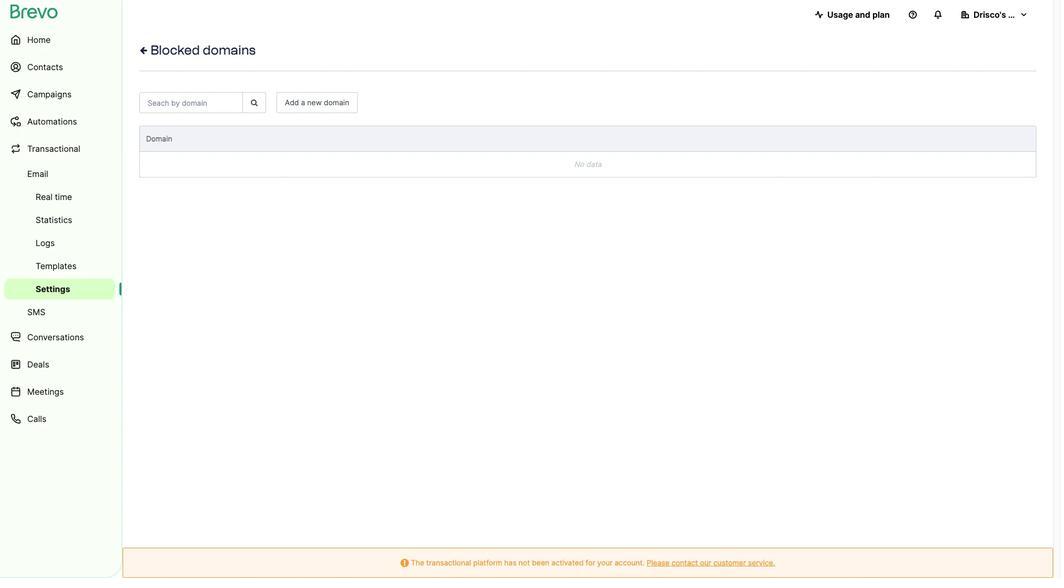 Task type: locate. For each thing, give the bounding box(es) containing it.
templates
[[36, 261, 77, 271]]

new
[[307, 98, 322, 107]]

no
[[575, 160, 585, 169]]

templates link
[[4, 256, 115, 277]]

logs
[[36, 238, 55, 248]]

contact
[[672, 559, 698, 568]]

been
[[532, 559, 550, 568]]

real time
[[36, 192, 72, 202]]

calls
[[27, 414, 46, 425]]

exclamation circle image
[[401, 560, 409, 568]]

usage and plan
[[828, 9, 890, 20]]

meetings link
[[4, 379, 115, 405]]

real
[[36, 192, 53, 202]]

our
[[701, 559, 712, 568]]

usage and plan button
[[807, 4, 899, 25]]

the transactional platform has not been activated for your account. please contact our customer service.
[[409, 559, 776, 568]]

please
[[647, 559, 670, 568]]

plan
[[873, 9, 890, 20]]

conversations link
[[4, 325, 115, 350]]

domains
[[203, 42, 256, 58]]

deals link
[[4, 352, 115, 377]]

activated
[[552, 559, 584, 568]]

a
[[301, 98, 305, 107]]

add a new domain link
[[277, 92, 358, 113]]

contacts
[[27, 62, 63, 72]]

deals
[[27, 360, 49, 370]]

real time link
[[4, 187, 115, 208]]

calls link
[[4, 407, 115, 432]]

Seach by domain search field
[[139, 92, 243, 113]]



Task type: describe. For each thing, give the bounding box(es) containing it.
settings
[[36, 284, 70, 295]]

service.
[[749, 559, 776, 568]]

email link
[[4, 164, 115, 184]]

conversations
[[27, 332, 84, 343]]

meetings
[[27, 387, 64, 397]]

blocked
[[151, 42, 200, 58]]

for
[[586, 559, 596, 568]]

customer
[[714, 559, 747, 568]]

transactional link
[[4, 136, 115, 161]]

transactional
[[427, 559, 472, 568]]

logs link
[[4, 233, 115, 254]]

usage
[[828, 9, 854, 20]]

drisco's
[[974, 9, 1007, 20]]

automations
[[27, 116, 77, 127]]

statistics
[[36, 215, 72, 225]]

drisco's drinks
[[974, 9, 1035, 20]]

blocked domains link
[[139, 42, 256, 59]]

contacts link
[[4, 55, 115, 80]]

home
[[27, 35, 51, 45]]

campaigns link
[[4, 82, 115, 107]]

drinks
[[1009, 9, 1035, 20]]

time
[[55, 192, 72, 202]]

home link
[[4, 27, 115, 52]]

transactional
[[27, 144, 80, 154]]

add a new domain
[[285, 98, 350, 107]]

account.
[[615, 559, 645, 568]]

platform
[[474, 559, 503, 568]]

not
[[519, 559, 530, 568]]

automations link
[[4, 109, 115, 134]]

sms
[[27, 307, 45, 318]]

domain
[[324, 98, 350, 107]]

add
[[285, 98, 299, 107]]

campaigns
[[27, 89, 72, 100]]

settings link
[[4, 279, 115, 300]]

the
[[411, 559, 425, 568]]

has
[[505, 559, 517, 568]]

email
[[27, 169, 48, 179]]

statistics link
[[4, 210, 115, 231]]

data
[[587, 160, 602, 169]]

no data
[[575, 160, 602, 169]]

drisco's drinks button
[[953, 4, 1037, 25]]

blocked domains
[[148, 42, 256, 58]]

sms link
[[4, 302, 115, 323]]

and
[[856, 9, 871, 20]]

your
[[598, 559, 613, 568]]

please contact our customer service. link
[[647, 559, 776, 568]]

domain
[[146, 134, 172, 143]]



Task type: vqa. For each thing, say whether or not it's contained in the screenshot.
the 1
no



